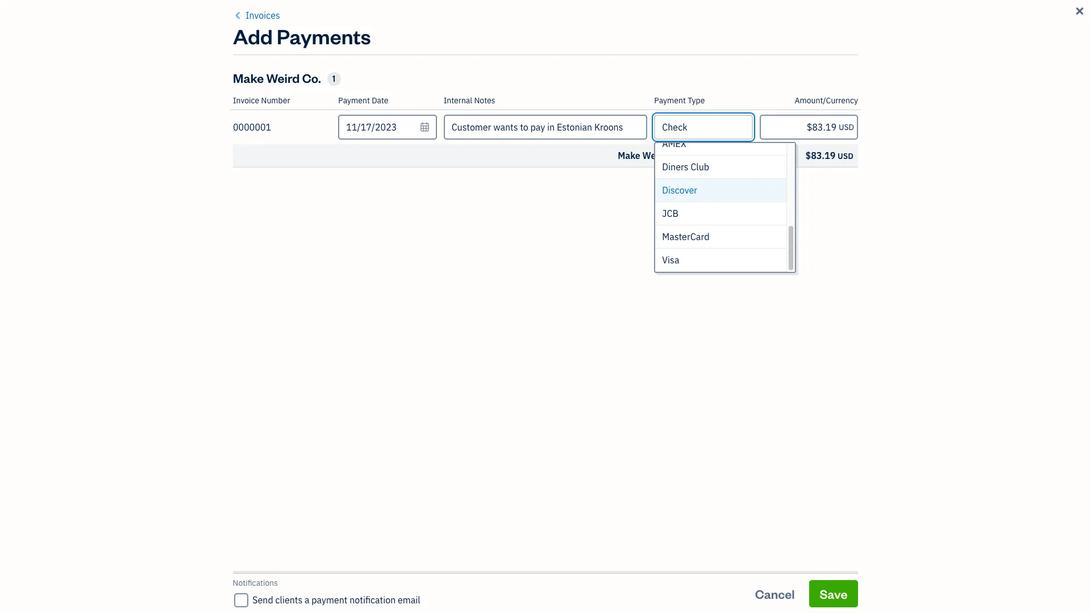 Task type: describe. For each thing, give the bounding box(es) containing it.
discover
[[662, 185, 697, 196]]

make inside make weird co. link
[[338, 567, 359, 579]]

invoices button
[[233, 9, 280, 22]]

list box containing amex
[[656, 132, 795, 272]]

most
[[547, 117, 584, 139]]

diners club
[[662, 161, 709, 173]]

as
[[583, 207, 591, 217]]

make weird co. payment total:
[[618, 150, 749, 161]]

invoice like a pro image
[[392, 148, 432, 188]]

payments.
[[649, 207, 687, 217]]

send clients a payment notification email
[[253, 595, 421, 606]]

payment type
[[654, 95, 705, 106]]

new invoice
[[834, 48, 901, 64]]

notifications
[[233, 579, 278, 589]]

$83
[[795, 256, 832, 282]]

main element
[[0, 0, 125, 614]]

make weird co. link
[[333, 561, 445, 595]]

let
[[718, 207, 729, 217]]

freshbooks
[[731, 207, 773, 217]]

invoice number
[[233, 95, 290, 106]]

11/27/2023 link
[[688, 561, 800, 595]]

fast
[[593, 207, 606, 217]]

cancel button
[[745, 581, 805, 608]]

internal
[[444, 95, 472, 106]]

11/27/2023
[[692, 567, 743, 579]]

send payment reminders let freshbooks do the awkward nudging of late- paying clients.
[[718, 193, 890, 226]]

twice
[[562, 207, 581, 217]]

send payment reminders image
[[784, 148, 824, 188]]

credit
[[598, 193, 623, 204]]

hours
[[466, 567, 489, 579]]

$83.19
[[806, 150, 836, 161]]

ever
[[708, 117, 742, 139]]

accept credit cards get paid twice as fast with online payments.
[[530, 193, 687, 217]]

do
[[775, 207, 784, 217]]

payable
[[587, 117, 647, 139]]

send for payment
[[750, 193, 771, 204]]

1 vertical spatial invoices
[[305, 43, 382, 69]]

jcb
[[662, 208, 679, 219]]

0 horizontal spatial co.
[[302, 70, 321, 86]]

save
[[820, 586, 848, 602]]

co. inside make weird co. link
[[388, 567, 401, 579]]

Payment Type text field
[[656, 116, 752, 139]]

payment left date
[[338, 95, 370, 106]]

2 vertical spatial invoice
[[651, 117, 705, 139]]

2
[[459, 567, 464, 579]]

type
[[688, 95, 705, 106]]

weird inside make weird co. link
[[362, 567, 385, 579]]

make the most payable invoice ever
[[474, 117, 742, 139]]

work
[[492, 567, 512, 579]]

accept credit cards image
[[588, 148, 628, 188]]

2 horizontal spatial co.
[[670, 150, 683, 161]]

visa
[[662, 255, 679, 266]]

internal notes
[[444, 95, 495, 106]]

of
[[864, 207, 871, 217]]

0 vertical spatial usd
[[839, 122, 854, 132]]

make up invoice number
[[233, 70, 264, 86]]

make weird co. inside make weird co. link
[[338, 567, 401, 579]]

amex
[[662, 138, 686, 149]]

close image
[[1074, 5, 1086, 18]]



Task type: vqa. For each thing, say whether or not it's contained in the screenshot.
Close image
yes



Task type: locate. For each thing, give the bounding box(es) containing it.
payment date
[[338, 95, 389, 106]]

co. up email on the bottom of page
[[388, 567, 401, 579]]

1 vertical spatial make weird co.
[[338, 567, 401, 579]]

1 horizontal spatial invoices
[[305, 43, 382, 69]]

save button
[[810, 581, 858, 608]]

invoice up 0000001
[[233, 95, 259, 106]]

$83 link
[[715, 249, 912, 299]]

amount/currency
[[795, 95, 858, 106]]

2 horizontal spatial weird
[[643, 150, 668, 161]]

add
[[233, 23, 273, 49]]

1 vertical spatial send
[[253, 595, 274, 606]]

1 vertical spatial invoice
[[233, 95, 259, 106]]

1 vertical spatial co.
[[670, 150, 683, 161]]

a
[[305, 595, 310, 606]]

send down notifications
[[253, 595, 274, 606]]

clients
[[276, 595, 303, 606]]

total:
[[725, 150, 749, 161]]

date
[[372, 95, 389, 106]]

Type your notes here text field
[[444, 115, 648, 140]]

invoice right new
[[861, 48, 901, 64]]

the
[[519, 117, 543, 139], [786, 207, 798, 217]]

paid
[[544, 207, 560, 217]]

1
[[333, 73, 335, 84]]

0 vertical spatial invoices
[[246, 10, 280, 21]]

chevronleft image
[[233, 9, 243, 22]]

payment
[[338, 95, 370, 106], [654, 95, 686, 106], [685, 150, 723, 161], [773, 193, 811, 204]]

0 vertical spatial send
[[750, 193, 771, 204]]

co. left 1
[[302, 70, 321, 86]]

clients.
[[783, 216, 808, 226]]

1 horizontal spatial co.
[[388, 567, 401, 579]]

invoices inside button
[[246, 10, 280, 21]]

2 hours work link
[[445, 561, 688, 595]]

0 horizontal spatial weird
[[266, 70, 300, 86]]

invoices up 1
[[305, 43, 382, 69]]

invoice down payment type
[[651, 117, 705, 139]]

number
[[261, 95, 290, 106]]

weird up number
[[266, 70, 300, 86]]

make
[[233, 70, 264, 86], [474, 117, 516, 139], [618, 150, 640, 161], [338, 567, 359, 579]]

weird
[[266, 70, 300, 86], [643, 150, 668, 161], [362, 567, 385, 579]]

nudging
[[834, 207, 862, 217]]

0 horizontal spatial make weird co.
[[233, 70, 321, 86]]

payments
[[277, 23, 371, 49]]

make weird co.
[[233, 70, 321, 86], [338, 567, 401, 579]]

club
[[691, 161, 709, 173]]

make up send clients a payment notification email
[[338, 567, 359, 579]]

invoices up add
[[246, 10, 280, 21]]

send up freshbooks
[[750, 193, 771, 204]]

1 horizontal spatial the
[[786, 207, 798, 217]]

1 vertical spatial usd
[[838, 151, 854, 161]]

get
[[530, 207, 542, 217]]

0000001
[[233, 122, 271, 133]]

0 horizontal spatial invoice
[[233, 95, 259, 106]]

2 hours work
[[459, 567, 512, 579]]

usd up $83.19 usd
[[839, 122, 854, 132]]

payment
[[312, 595, 348, 606]]

the right do
[[786, 207, 798, 217]]

email
[[398, 595, 421, 606]]

payment inside send payment reminders let freshbooks do the awkward nudging of late- paying clients.
[[773, 193, 811, 204]]

0 vertical spatial make weird co.
[[233, 70, 321, 86]]

list box
[[656, 132, 795, 272]]

notification
[[350, 595, 396, 606]]

Amount (USD) text field
[[760, 115, 858, 140]]

0 vertical spatial co.
[[302, 70, 321, 86]]

1 horizontal spatial invoice
[[651, 117, 705, 139]]

make down notes
[[474, 117, 516, 139]]

make weird co. up notification
[[338, 567, 401, 579]]

awkward
[[800, 207, 832, 217]]

new
[[834, 48, 859, 64]]

weird up notification
[[362, 567, 385, 579]]

co. down amex
[[670, 150, 683, 161]]

payment down payment type 'text field'
[[685, 150, 723, 161]]

$83.19 usd
[[806, 150, 854, 161]]

2 vertical spatial co.
[[388, 567, 401, 579]]

weird down amex
[[643, 150, 668, 161]]

mastercard
[[662, 231, 710, 243]]

usd
[[839, 122, 854, 132], [838, 151, 854, 161]]

2 horizontal spatial invoice
[[861, 48, 901, 64]]

send inside send payment reminders let freshbooks do the awkward nudging of late- paying clients.
[[750, 193, 771, 204]]

0 horizontal spatial invoices
[[246, 10, 280, 21]]

payment left type
[[654, 95, 686, 106]]

add payments
[[233, 23, 371, 49]]

make down the payable in the top of the page
[[618, 150, 640, 161]]

0 horizontal spatial send
[[253, 595, 274, 606]]

co.
[[302, 70, 321, 86], [670, 150, 683, 161], [388, 567, 401, 579]]

send
[[750, 193, 771, 204], [253, 595, 274, 606]]

2 vertical spatial weird
[[362, 567, 385, 579]]

the inside send payment reminders let freshbooks do the awkward nudging of late- paying clients.
[[786, 207, 798, 217]]

1 vertical spatial the
[[786, 207, 798, 217]]

reminders
[[813, 193, 858, 204]]

1 horizontal spatial weird
[[362, 567, 385, 579]]

0 vertical spatial weird
[[266, 70, 300, 86]]

cancel
[[755, 586, 795, 602]]

0 vertical spatial the
[[519, 117, 543, 139]]

new invoice link
[[823, 43, 912, 70]]

usd right $83.19
[[838, 151, 854, 161]]

usd inside $83.19 usd
[[838, 151, 854, 161]]

make weird co. up number
[[233, 70, 321, 86]]

send for clients
[[253, 595, 274, 606]]

0 vertical spatial invoice
[[861, 48, 901, 64]]

the left most
[[519, 117, 543, 139]]

invoice
[[861, 48, 901, 64], [233, 95, 259, 106], [651, 117, 705, 139]]

0 horizontal spatial the
[[519, 117, 543, 139]]

paying
[[757, 216, 781, 226]]

notes
[[474, 95, 495, 106]]

payment up do
[[773, 193, 811, 204]]

diners
[[662, 161, 689, 173]]

late-
[[873, 207, 890, 217]]

cards
[[626, 193, 650, 204]]

online
[[625, 207, 647, 217]]

with
[[608, 207, 623, 217]]

Date in MM/DD/YYYY format text field
[[338, 115, 437, 140]]

accept
[[566, 193, 595, 204]]

1 vertical spatial weird
[[643, 150, 668, 161]]

invoices
[[246, 10, 280, 21], [305, 43, 382, 69]]

1 horizontal spatial send
[[750, 193, 771, 204]]

1 horizontal spatial make weird co.
[[338, 567, 401, 579]]



